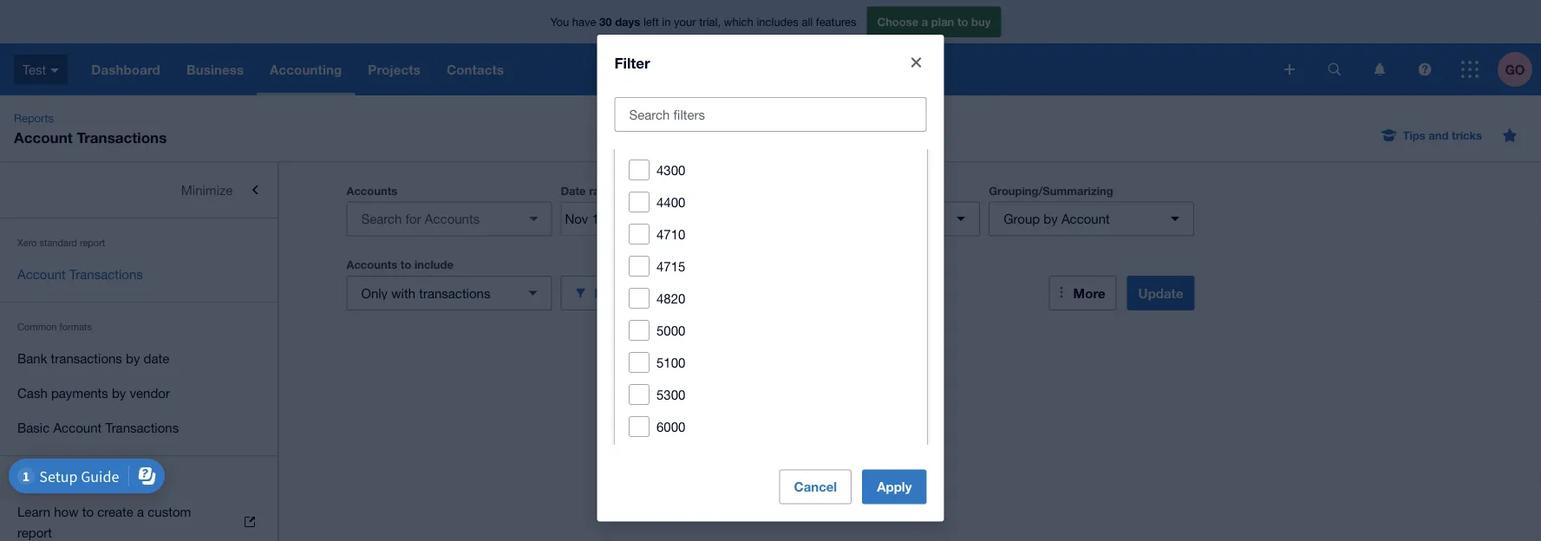 Task type: locate. For each thing, give the bounding box(es) containing it.
learn left more
[[17, 475, 42, 486]]

2 vertical spatial to
[[82, 504, 94, 519]]

transactions for reports account transactions
[[77, 128, 167, 146]]

1 horizontal spatial a
[[922, 15, 928, 28]]

4710
[[656, 226, 685, 241]]

learn down learn more in the left of the page
[[17, 504, 50, 519]]

report up account transactions
[[80, 237, 105, 248]]

account transactions
[[17, 266, 143, 281]]

transactions inside popup button
[[419, 285, 490, 301]]

2 horizontal spatial to
[[957, 15, 968, 28]]

1 vertical spatial to
[[401, 258, 411, 271]]

0 vertical spatial to
[[957, 15, 968, 28]]

to
[[957, 15, 968, 28], [401, 258, 411, 271], [82, 504, 94, 519]]

cancel button
[[779, 470, 852, 504]]

learn how to create a custom report link
[[0, 494, 278, 541]]

0 horizontal spatial transactions
[[51, 350, 122, 366]]

0 horizontal spatial report
[[17, 525, 52, 540]]

reports link
[[7, 109, 61, 127]]

and
[[1429, 128, 1449, 142]]

cash payments by vendor
[[17, 385, 170, 400]]

bank
[[17, 350, 47, 366]]

a inside learn how to create a custom report
[[137, 504, 144, 519]]

4300
[[656, 162, 685, 177]]

svg image
[[1461, 61, 1479, 78], [1328, 63, 1341, 76], [1374, 63, 1386, 76], [1419, 63, 1432, 76], [1285, 64, 1295, 75]]

0 vertical spatial transactions
[[77, 128, 167, 146]]

6000
[[656, 419, 685, 434]]

a left plan
[[922, 15, 928, 28]]

payments
[[51, 385, 108, 400]]

account inside reports account transactions
[[14, 128, 73, 146]]

to inside go banner
[[957, 15, 968, 28]]

this
[[626, 184, 647, 197]]

1 vertical spatial report
[[17, 525, 52, 540]]

5300
[[656, 387, 685, 402]]

1 accounts from the top
[[346, 184, 397, 197]]

learn
[[17, 475, 42, 486], [17, 504, 50, 519]]

0 vertical spatial a
[[922, 15, 928, 28]]

transactions
[[419, 285, 490, 301], [51, 350, 122, 366]]

accounts
[[346, 184, 397, 197], [346, 258, 397, 271]]

tips
[[1403, 128, 1426, 142]]

2 vertical spatial by
[[112, 385, 126, 400]]

apply button
[[862, 470, 927, 504]]

tricks
[[1452, 128, 1482, 142]]

2 vertical spatial transactions
[[105, 420, 179, 435]]

have
[[572, 15, 596, 28]]

0 horizontal spatial a
[[137, 504, 144, 519]]

bank transactions by date link
[[0, 341, 278, 376]]

transactions inside reports account transactions
[[77, 128, 167, 146]]

by inside popup button
[[1044, 211, 1058, 226]]

to left include
[[401, 258, 411, 271]]

date
[[144, 350, 169, 366]]

you have 30 days left in your trial, which includes all features
[[550, 15, 856, 28]]

transactions down include
[[419, 285, 490, 301]]

apply
[[877, 479, 912, 495]]

filter left 4820
[[594, 285, 626, 301]]

to left buy
[[957, 15, 968, 28]]

filter
[[615, 54, 650, 71], [594, 285, 626, 301]]

4820
[[656, 290, 685, 306]]

group by account button
[[989, 202, 1194, 236]]

by for date
[[126, 350, 140, 366]]

1 vertical spatial accounts
[[346, 258, 397, 271]]

choose a plan to buy
[[877, 15, 991, 28]]

transactions down "cash payments by vendor" "link"
[[105, 420, 179, 435]]

minimize
[[181, 182, 233, 197]]

learn more
[[17, 475, 66, 486]]

a
[[922, 15, 928, 28], [137, 504, 144, 519]]

1 vertical spatial filter
[[594, 285, 626, 301]]

0 vertical spatial accounts
[[346, 184, 397, 197]]

0 vertical spatial transactions
[[419, 285, 490, 301]]

accounts up only
[[346, 258, 397, 271]]

by
[[1044, 211, 1058, 226], [126, 350, 140, 366], [112, 385, 126, 400]]

by inside "link"
[[112, 385, 126, 400]]

0 horizontal spatial to
[[82, 504, 94, 519]]

learn for learn more
[[17, 475, 42, 486]]

transactions
[[77, 128, 167, 146], [69, 266, 143, 281], [105, 420, 179, 435]]

xero standard report
[[17, 237, 105, 248]]

reports account transactions
[[14, 111, 167, 146]]

account inside popup button
[[1062, 211, 1110, 226]]

go button
[[1498, 43, 1541, 95]]

filter down days
[[615, 54, 650, 71]]

1 vertical spatial by
[[126, 350, 140, 366]]

learn inside learn how to create a custom report
[[17, 504, 50, 519]]

1 vertical spatial transactions
[[51, 350, 122, 366]]

common formats
[[17, 321, 92, 333]]

group
[[1004, 211, 1040, 226]]

only with transactions
[[361, 285, 490, 301]]

a right "create"
[[137, 504, 144, 519]]

2 learn from the top
[[17, 504, 50, 519]]

month
[[650, 184, 682, 197]]

2 accounts from the top
[[346, 258, 397, 271]]

grouping/summarizing
[[989, 184, 1113, 197]]

0 vertical spatial report
[[80, 237, 105, 248]]

by down grouping/summarizing
[[1044, 211, 1058, 226]]

navigation
[[78, 43, 1272, 95]]

transactions down xero standard report at the top
[[69, 266, 143, 281]]

by for vendor
[[112, 385, 126, 400]]

in
[[662, 15, 671, 28]]

1 vertical spatial learn
[[17, 504, 50, 519]]

buy
[[971, 15, 991, 28]]

account
[[14, 128, 73, 146], [1062, 211, 1110, 226], [17, 266, 66, 281], [53, 420, 102, 435]]

transactions down formats at the left of the page
[[51, 350, 122, 366]]

30
[[599, 15, 612, 28]]

trial,
[[699, 15, 721, 28]]

date
[[561, 184, 586, 197]]

account down payments
[[53, 420, 102, 435]]

formats
[[59, 321, 92, 333]]

range
[[589, 184, 620, 197]]

report
[[80, 237, 105, 248], [17, 525, 52, 540]]

0 vertical spatial filter
[[615, 54, 650, 71]]

by left date at left bottom
[[126, 350, 140, 366]]

navigation inside go banner
[[78, 43, 1272, 95]]

account down grouping/summarizing
[[1062, 211, 1110, 226]]

update button
[[1127, 276, 1195, 311]]

1 learn from the top
[[17, 475, 42, 486]]

cash
[[17, 385, 47, 400]]

plan
[[931, 15, 954, 28]]

transactions up 'minimize' button on the top left of the page
[[77, 128, 167, 146]]

report inside learn how to create a custom report
[[17, 525, 52, 540]]

left
[[643, 15, 659, 28]]

accounts up accounts to include
[[346, 184, 397, 197]]

report down learn more in the left of the page
[[17, 525, 52, 540]]

account down reports link
[[14, 128, 73, 146]]

more
[[44, 475, 66, 486]]

0 vertical spatial learn
[[17, 475, 42, 486]]

to right how
[[82, 504, 94, 519]]

standard
[[39, 237, 77, 248]]

1 horizontal spatial transactions
[[419, 285, 490, 301]]

0 vertical spatial by
[[1044, 211, 1058, 226]]

1 vertical spatial a
[[137, 504, 144, 519]]

by left vendor
[[112, 385, 126, 400]]



Task type: describe. For each thing, give the bounding box(es) containing it.
test button
[[0, 43, 78, 95]]

minimize button
[[0, 173, 278, 207]]

accounts for accounts to include
[[346, 258, 397, 271]]

1 horizontal spatial to
[[401, 258, 411, 271]]

cash payments by vendor link
[[0, 376, 278, 410]]

days
[[615, 15, 640, 28]]

include
[[415, 258, 454, 271]]

includes
[[757, 15, 799, 28]]

go banner
[[0, 0, 1541, 95]]

5000
[[656, 322, 685, 338]]

4400
[[656, 194, 685, 209]]

go
[[1505, 62, 1525, 77]]

vendor
[[130, 385, 170, 400]]

accounts for accounts
[[346, 184, 397, 197]]

which
[[724, 15, 754, 28]]

features
[[816, 15, 856, 28]]

Search filters field
[[615, 98, 926, 131]]

with
[[391, 285, 415, 301]]

Select end date field
[[647, 203, 731, 235]]

group by account
[[1004, 211, 1110, 226]]

transactions for basic account transactions
[[105, 420, 179, 435]]

test
[[23, 62, 46, 77]]

basic account transactions link
[[0, 410, 278, 445]]

basic
[[17, 420, 50, 435]]

date range this month
[[561, 184, 682, 197]]

only
[[361, 285, 388, 301]]

to inside learn how to create a custom report
[[82, 504, 94, 519]]

accounts to include
[[346, 258, 454, 271]]

tips and tricks button
[[1372, 121, 1493, 149]]

create
[[97, 504, 133, 519]]

filter inside dialog
[[615, 54, 650, 71]]

close image
[[899, 45, 934, 80]]

cancel
[[794, 479, 837, 495]]

learn how to create a custom report
[[17, 504, 191, 540]]

only with transactions button
[[346, 276, 552, 311]]

more button
[[1049, 276, 1117, 311]]

filter inside button
[[594, 285, 626, 301]]

choose
[[877, 15, 919, 28]]

svg image
[[51, 68, 59, 73]]

how
[[54, 504, 79, 519]]

1 horizontal spatial report
[[80, 237, 105, 248]]

all
[[802, 15, 813, 28]]

basic account transactions
[[17, 420, 179, 435]]

tips and tricks
[[1403, 128, 1482, 142]]

your
[[674, 15, 696, 28]]

xero
[[17, 237, 37, 248]]

4715
[[656, 258, 685, 273]]

Select start date field
[[562, 203, 646, 235]]

common
[[17, 321, 57, 333]]

account down xero
[[17, 266, 66, 281]]

more
[[1073, 285, 1105, 301]]

you
[[550, 15, 569, 28]]

filter dialog
[[597, 35, 944, 522]]

1 vertical spatial transactions
[[69, 266, 143, 281]]

reports
[[14, 111, 54, 124]]

bank transactions by date
[[17, 350, 169, 366]]

learn for learn how to create a custom report
[[17, 504, 50, 519]]

account transactions link
[[0, 257, 278, 291]]

custom
[[148, 504, 191, 519]]

a inside go banner
[[922, 15, 928, 28]]

update
[[1138, 285, 1183, 301]]

filter button
[[561, 276, 766, 311]]

5100
[[656, 355, 685, 370]]



Task type: vqa. For each thing, say whether or not it's contained in the screenshot.
second Accounts from the top
yes



